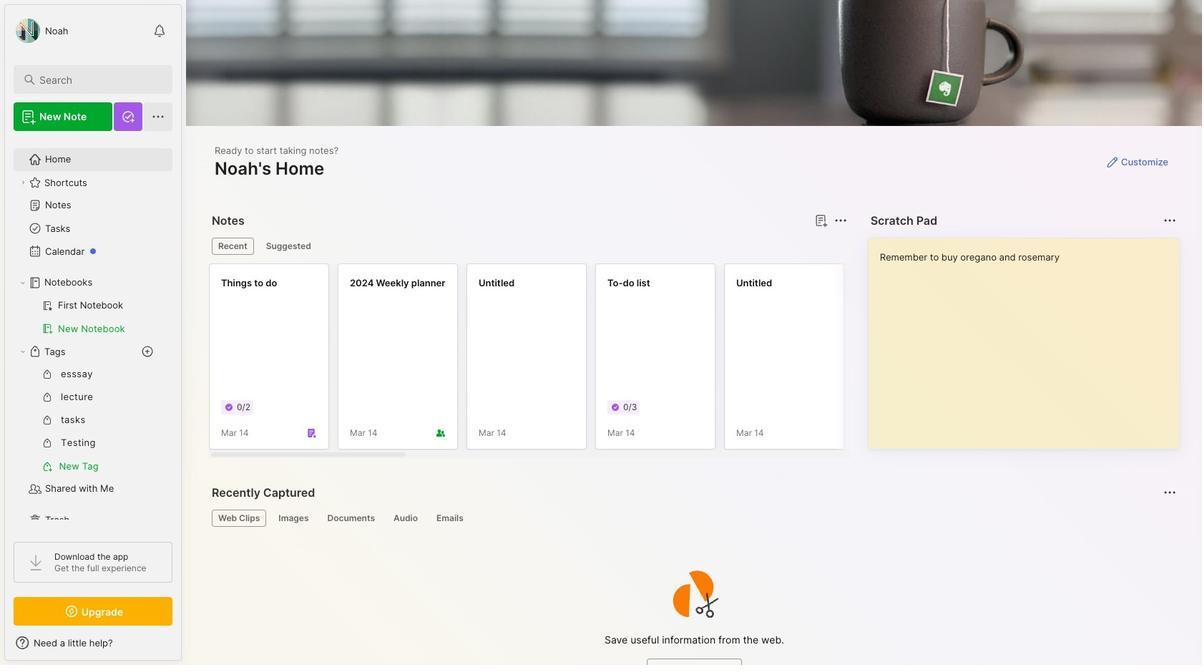 Task type: describe. For each thing, give the bounding box(es) containing it.
1 group from the top
[[14, 294, 164, 340]]

1 tab list from the top
[[212, 238, 845, 255]]

more actions image
[[1162, 212, 1179, 229]]

2 tab list from the top
[[212, 510, 1175, 527]]

WHAT'S NEW field
[[5, 632, 181, 654]]

1 vertical spatial more actions image
[[1162, 484, 1179, 501]]

0 vertical spatial more actions image
[[833, 212, 850, 229]]



Task type: locate. For each thing, give the bounding box(es) containing it.
Search text field
[[39, 73, 160, 87]]

1 horizontal spatial more actions image
[[1162, 484, 1179, 501]]

expand tags image
[[19, 347, 27, 356]]

group
[[14, 294, 164, 340], [14, 363, 164, 478]]

tree
[[5, 140, 181, 541]]

main element
[[0, 0, 186, 665]]

tab list
[[212, 238, 845, 255], [212, 510, 1175, 527]]

2 group from the top
[[14, 363, 164, 478]]

click to collapse image
[[181, 639, 192, 656]]

expand notebooks image
[[19, 279, 27, 287]]

row group
[[209, 264, 1203, 458]]

0 vertical spatial group
[[14, 294, 164, 340]]

Start writing… text field
[[881, 238, 1179, 438]]

Account field
[[14, 16, 68, 45]]

1 vertical spatial group
[[14, 363, 164, 478]]

More actions field
[[831, 211, 851, 231], [1161, 211, 1181, 231], [1161, 483, 1181, 503]]

none search field inside main element
[[39, 71, 160, 88]]

tab
[[212, 238, 254, 255], [260, 238, 318, 255], [212, 510, 267, 527], [272, 510, 315, 527], [321, 510, 382, 527], [387, 510, 425, 527], [430, 510, 470, 527]]

0 horizontal spatial more actions image
[[833, 212, 850, 229]]

tree inside main element
[[5, 140, 181, 541]]

0 vertical spatial tab list
[[212, 238, 845, 255]]

1 vertical spatial tab list
[[212, 510, 1175, 527]]

more actions image
[[833, 212, 850, 229], [1162, 484, 1179, 501]]

None search field
[[39, 71, 160, 88]]



Task type: vqa. For each thing, say whether or not it's contained in the screenshot.
tree in Main element
yes



